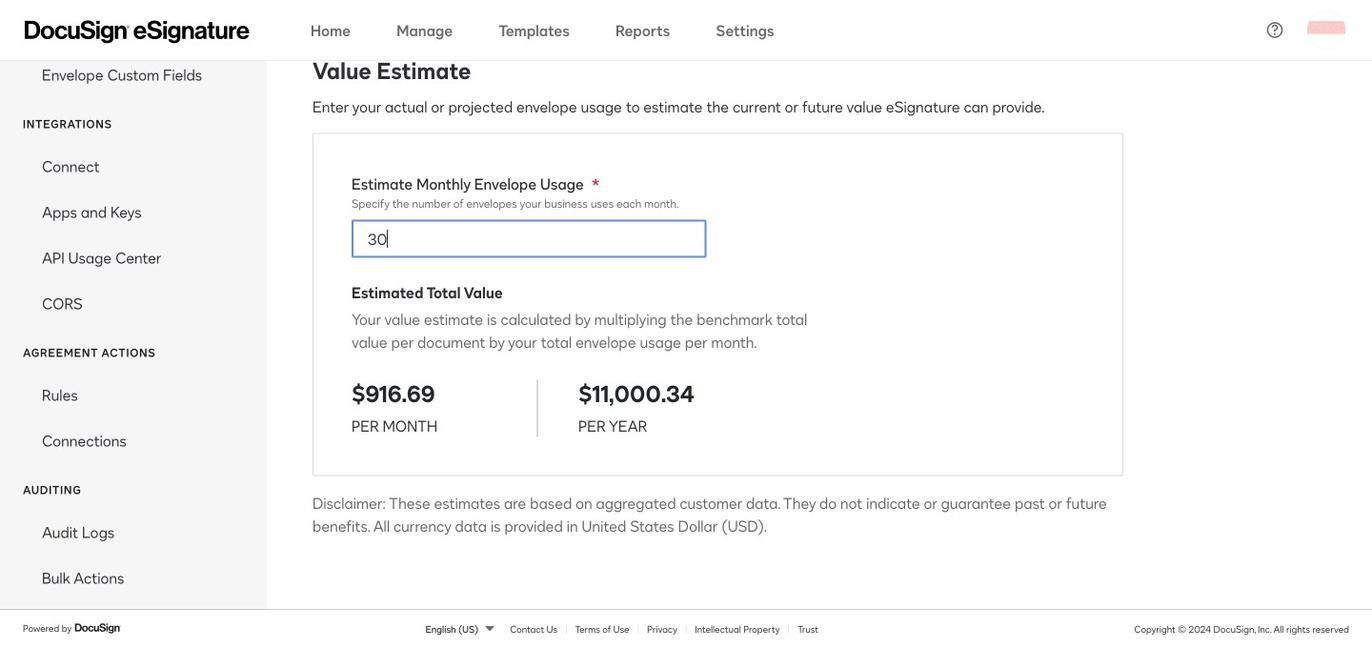 Task type: vqa. For each thing, say whether or not it's contained in the screenshot.
Integrations Element
yes



Task type: describe. For each thing, give the bounding box(es) containing it.
auditing element
[[0, 509, 267, 601]]

your uploaded profile image image
[[1308, 11, 1346, 49]]



Task type: locate. For each thing, give the bounding box(es) containing it.
None number field
[[353, 221, 706, 257]]

agreement actions element
[[0, 372, 267, 463]]

docusign admin image
[[25, 20, 250, 43]]

docusign image
[[74, 621, 122, 636]]

integrations element
[[0, 143, 267, 326]]



